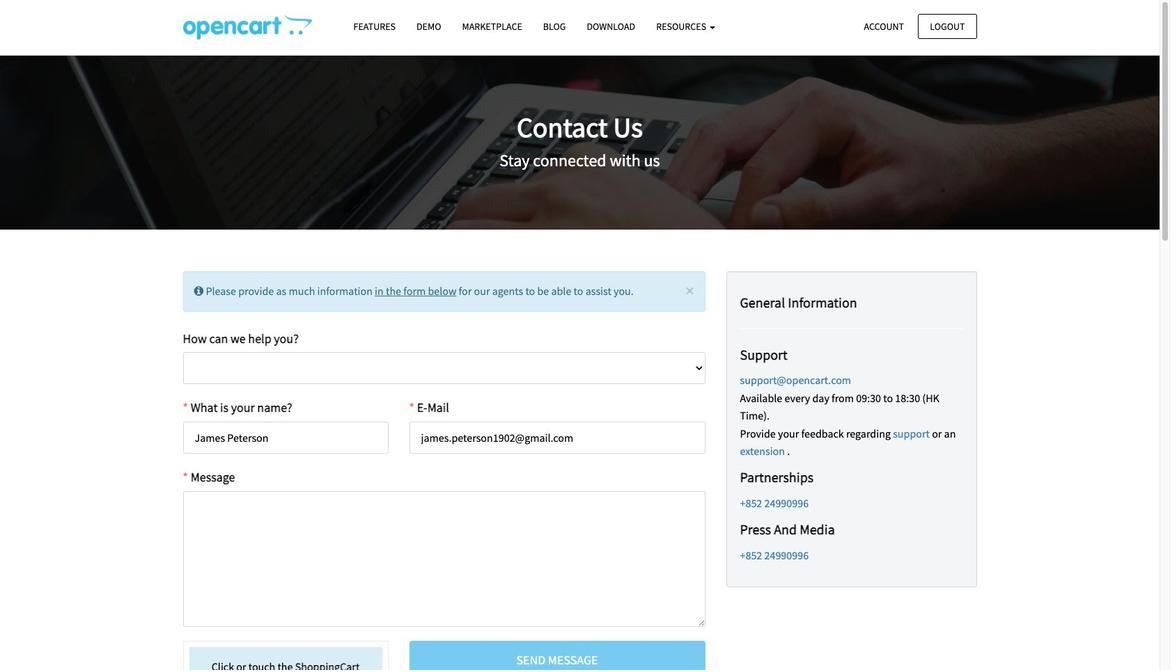 Task type: vqa. For each thing, say whether or not it's contained in the screenshot.
text field
yes



Task type: locate. For each thing, give the bounding box(es) containing it.
Email text field
[[409, 422, 705, 454]]

None text field
[[183, 492, 705, 628]]

info circle image
[[194, 286, 204, 297]]



Task type: describe. For each thing, give the bounding box(es) containing it.
Name text field
[[183, 422, 388, 454]]

opencart - contact image
[[183, 15, 312, 40]]



